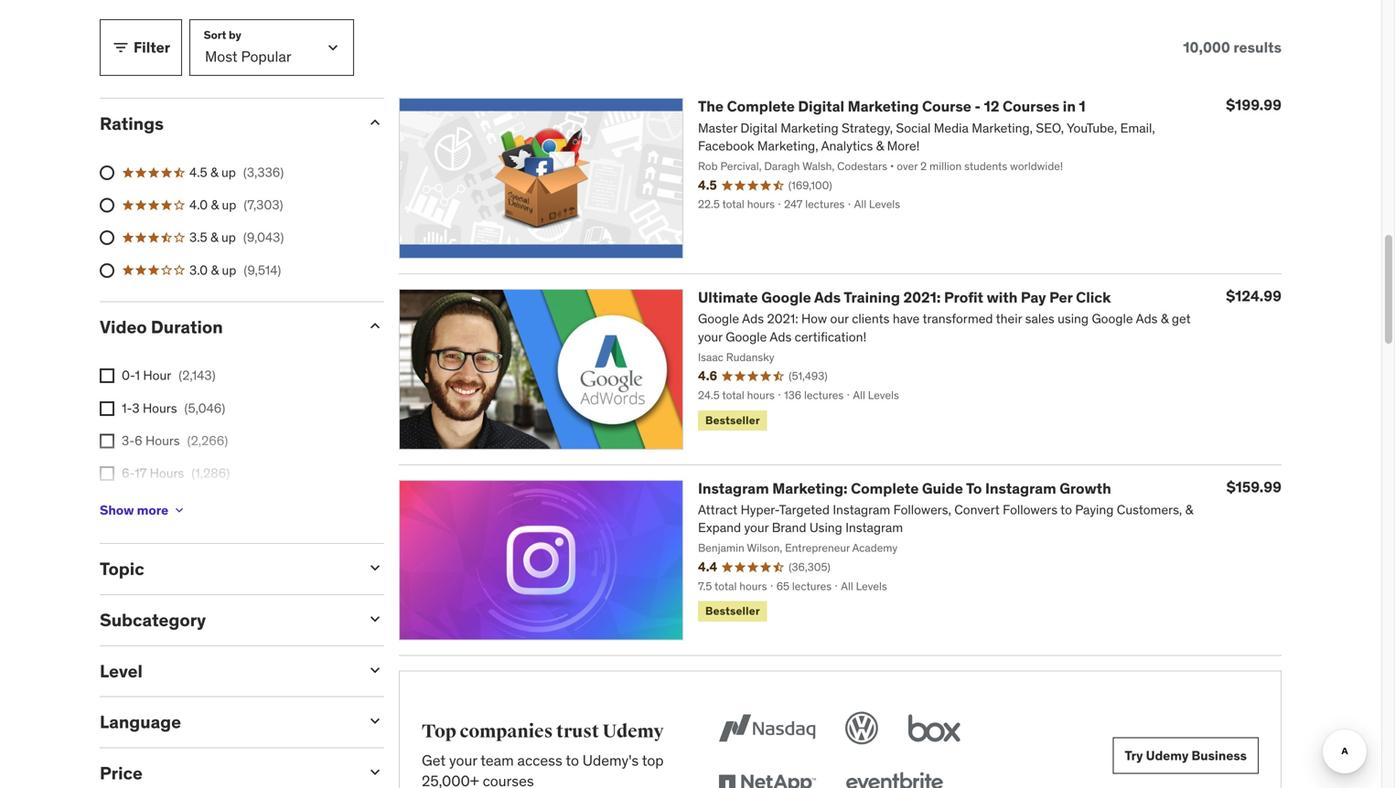 Task type: locate. For each thing, give the bounding box(es) containing it.
udemy's
[[583, 752, 639, 771]]

volkswagen image
[[842, 709, 882, 749]]

0 horizontal spatial instagram
[[698, 479, 769, 498]]

1 up from the top
[[222, 164, 236, 181]]

2 & from the top
[[211, 197, 219, 213]]

complete left the guide
[[851, 479, 919, 498]]

(2,143)
[[179, 368, 216, 384]]

0 horizontal spatial udemy
[[603, 721, 664, 744]]

hours right 17
[[150, 465, 184, 482]]

pay
[[1021, 288, 1047, 307]]

up
[[222, 164, 236, 181], [222, 197, 237, 213], [222, 229, 236, 246], [222, 262, 237, 279]]

10,000
[[1184, 38, 1231, 57]]

0 vertical spatial small image
[[366, 317, 384, 335]]

0 horizontal spatial 1
[[135, 368, 140, 384]]

3
[[132, 400, 140, 417]]

6
[[135, 433, 142, 449]]

the complete digital marketing course - 12 courses in 1 link
[[698, 97, 1086, 116]]

level button
[[100, 661, 351, 683]]

xsmall image for 1-
[[100, 402, 114, 416]]

17+ hours
[[122, 498, 179, 514]]

xsmall image left 3-
[[100, 434, 114, 449]]

profit
[[945, 288, 984, 307]]

try udemy business
[[1125, 748, 1248, 764]]

courses
[[483, 772, 534, 789]]

up right "3.0"
[[222, 262, 237, 279]]

show more button
[[100, 493, 187, 529]]

to
[[966, 479, 983, 498]]

small image
[[112, 39, 130, 57], [366, 114, 384, 132], [366, 559, 384, 578], [366, 662, 384, 680], [366, 713, 384, 731], [366, 764, 384, 782]]

1 & from the top
[[211, 164, 218, 181]]

small image
[[366, 317, 384, 335], [366, 610, 384, 629]]

3.5 & up (9,043)
[[189, 229, 284, 246]]

up right 4.0
[[222, 197, 237, 213]]

& right "3.0"
[[211, 262, 219, 279]]

course
[[923, 97, 972, 116]]

instagram right the to
[[986, 479, 1057, 498]]

show more
[[100, 502, 169, 519]]

complete right the
[[727, 97, 795, 116]]

1 instagram from the left
[[698, 479, 769, 498]]

udemy
[[603, 721, 664, 744], [1146, 748, 1189, 764]]

small image for ratings
[[366, 114, 384, 132]]

small image for level
[[366, 662, 384, 680]]

3 & from the top
[[211, 229, 218, 246]]

instagram marketing: complete guide to instagram growth link
[[698, 479, 1112, 498]]

hours for 3-6 hours
[[146, 433, 180, 449]]

xsmall image left 0-
[[100, 369, 114, 384]]

2 small image from the top
[[366, 610, 384, 629]]

& right "4.5"
[[211, 164, 218, 181]]

ratings
[[100, 113, 164, 135]]

instagram left the marketing:
[[698, 479, 769, 498]]

up for 4.0 & up
[[222, 197, 237, 213]]

google
[[762, 288, 812, 307]]

complete
[[727, 97, 795, 116], [851, 479, 919, 498]]

xsmall image left 1-
[[100, 402, 114, 416]]

4 & from the top
[[211, 262, 219, 279]]

companies
[[460, 721, 553, 744]]

ads
[[815, 288, 841, 307]]

courses
[[1003, 97, 1060, 116]]

0 horizontal spatial complete
[[727, 97, 795, 116]]

small image for video duration
[[366, 317, 384, 335]]

top companies trust udemy get your team access to udemy's top 25,000+ courses
[[422, 721, 664, 789]]

the complete digital marketing course - 12 courses in 1
[[698, 97, 1086, 116]]

1 vertical spatial small image
[[366, 610, 384, 629]]

instagram
[[698, 479, 769, 498], [986, 479, 1057, 498]]

up right 3.5
[[222, 229, 236, 246]]

top
[[422, 721, 457, 744]]

subcategory button
[[100, 610, 351, 632]]

xsmall image right more
[[172, 504, 187, 518]]

try udemy business link
[[1113, 738, 1259, 775]]

small image for topic
[[366, 559, 384, 578]]

& right 3.5
[[211, 229, 218, 246]]

& for 4.5
[[211, 164, 218, 181]]

&
[[211, 164, 218, 181], [211, 197, 219, 213], [211, 229, 218, 246], [211, 262, 219, 279]]

(7,303)
[[244, 197, 283, 213]]

small image for price
[[366, 764, 384, 782]]

$199.99
[[1227, 96, 1282, 115]]

price button
[[100, 763, 351, 785]]

up for 3.5 & up
[[222, 229, 236, 246]]

(9,043)
[[243, 229, 284, 246]]

hours
[[143, 400, 177, 417], [146, 433, 180, 449], [150, 465, 184, 482], [145, 498, 179, 514]]

udemy right try
[[1146, 748, 1189, 764]]

1 right in
[[1080, 97, 1086, 116]]

hour
[[143, 368, 171, 384]]

subcategory
[[100, 610, 206, 632]]

per
[[1050, 288, 1073, 307]]

1 left hour
[[135, 368, 140, 384]]

1 horizontal spatial instagram
[[986, 479, 1057, 498]]

10,000 results
[[1184, 38, 1282, 57]]

netapp image
[[715, 764, 820, 789]]

guide
[[923, 479, 964, 498]]

hours for 1-3 hours
[[143, 400, 177, 417]]

0 vertical spatial udemy
[[603, 721, 664, 744]]

box image
[[904, 709, 965, 749]]

& for 3.0
[[211, 262, 219, 279]]

up for 4.5 & up
[[222, 164, 236, 181]]

udemy up top
[[603, 721, 664, 744]]

0-1 hour (2,143)
[[122, 368, 216, 384]]

3 up from the top
[[222, 229, 236, 246]]

0 vertical spatial 1
[[1080, 97, 1086, 116]]

up right "4.5"
[[222, 164, 236, 181]]

4 up from the top
[[222, 262, 237, 279]]

top
[[642, 752, 664, 771]]

2 up from the top
[[222, 197, 237, 213]]

hours right 3
[[143, 400, 177, 417]]

xsmall image for 3-
[[100, 434, 114, 449]]

1
[[1080, 97, 1086, 116], [135, 368, 140, 384]]

1 horizontal spatial udemy
[[1146, 748, 1189, 764]]

growth
[[1060, 479, 1112, 498]]

business
[[1192, 748, 1248, 764]]

4.5 & up (3,336)
[[189, 164, 284, 181]]

& right 4.0
[[211, 197, 219, 213]]

1 horizontal spatial complete
[[851, 479, 919, 498]]

hours right 6
[[146, 433, 180, 449]]

1 small image from the top
[[366, 317, 384, 335]]

the
[[698, 97, 724, 116]]

0-
[[122, 368, 135, 384]]

xsmall image
[[100, 369, 114, 384], [100, 402, 114, 416], [100, 434, 114, 449], [172, 504, 187, 518]]

3-
[[122, 433, 135, 449]]

digital
[[798, 97, 845, 116]]

ultimate google ads training 2021: profit with pay per click
[[698, 288, 1112, 307]]



Task type: vqa. For each thing, say whether or not it's contained in the screenshot.
"About" in the About Our Certifications button
no



Task type: describe. For each thing, give the bounding box(es) containing it.
(2,266)
[[187, 433, 228, 449]]

your
[[449, 752, 477, 771]]

3.5
[[189, 229, 207, 246]]

$159.99
[[1227, 478, 1282, 497]]

(5,046)
[[184, 400, 225, 417]]

25,000+
[[422, 772, 479, 789]]

hours for 6-17 hours
[[150, 465, 184, 482]]

small image for language
[[366, 713, 384, 731]]

video duration button
[[100, 316, 351, 338]]

video
[[100, 316, 147, 338]]

xsmall image
[[100, 467, 114, 481]]

language button
[[100, 712, 351, 734]]

filter
[[134, 38, 170, 57]]

nasdaq image
[[715, 709, 820, 749]]

-
[[975, 97, 981, 116]]

with
[[987, 288, 1018, 307]]

$124.99
[[1227, 287, 1282, 306]]

results
[[1234, 38, 1282, 57]]

team
[[481, 752, 514, 771]]

(9,514)
[[244, 262, 281, 279]]

12
[[984, 97, 1000, 116]]

ratings button
[[100, 113, 351, 135]]

training
[[844, 288, 901, 307]]

1-
[[122, 400, 132, 417]]

access
[[518, 752, 563, 771]]

udemy inside top companies trust udemy get your team access to udemy's top 25,000+ courses
[[603, 721, 664, 744]]

up for 3.0 & up
[[222, 262, 237, 279]]

video duration
[[100, 316, 223, 338]]

show
[[100, 502, 134, 519]]

filter button
[[100, 19, 182, 76]]

6-17 hours (1,286)
[[122, 465, 230, 482]]

3.0 & up (9,514)
[[189, 262, 281, 279]]

10,000 results status
[[1184, 38, 1282, 57]]

marketing
[[848, 97, 919, 116]]

instagram marketing: complete guide to instagram growth
[[698, 479, 1112, 498]]

xsmall image for 0-
[[100, 369, 114, 384]]

3-6 hours (2,266)
[[122, 433, 228, 449]]

ultimate google ads training 2021: profit with pay per click link
[[698, 288, 1112, 307]]

(3,336)
[[243, 164, 284, 181]]

0 vertical spatial complete
[[727, 97, 795, 116]]

level
[[100, 661, 143, 683]]

1 vertical spatial udemy
[[1146, 748, 1189, 764]]

2021:
[[904, 288, 941, 307]]

3.0
[[189, 262, 208, 279]]

4.0
[[189, 197, 208, 213]]

more
[[137, 502, 169, 519]]

price
[[100, 763, 143, 785]]

language
[[100, 712, 181, 734]]

small image inside filter button
[[112, 39, 130, 57]]

to
[[566, 752, 579, 771]]

ultimate
[[698, 288, 758, 307]]

17+
[[122, 498, 142, 514]]

hours right 17+
[[145, 498, 179, 514]]

topic button
[[100, 558, 351, 580]]

& for 3.5
[[211, 229, 218, 246]]

duration
[[151, 316, 223, 338]]

trust
[[557, 721, 599, 744]]

1 vertical spatial complete
[[851, 479, 919, 498]]

in
[[1063, 97, 1076, 116]]

get
[[422, 752, 446, 771]]

(1,286)
[[191, 465, 230, 482]]

2 instagram from the left
[[986, 479, 1057, 498]]

6-
[[122, 465, 135, 482]]

try
[[1125, 748, 1144, 764]]

17
[[135, 465, 147, 482]]

topic
[[100, 558, 144, 580]]

click
[[1076, 288, 1112, 307]]

marketing:
[[773, 479, 848, 498]]

4.5
[[189, 164, 207, 181]]

xsmall image inside show more button
[[172, 504, 187, 518]]

4.0 & up (7,303)
[[189, 197, 283, 213]]

& for 4.0
[[211, 197, 219, 213]]

small image for subcategory
[[366, 610, 384, 629]]

1 horizontal spatial 1
[[1080, 97, 1086, 116]]

1 vertical spatial 1
[[135, 368, 140, 384]]

1-3 hours (5,046)
[[122, 400, 225, 417]]

eventbrite image
[[842, 764, 947, 789]]



